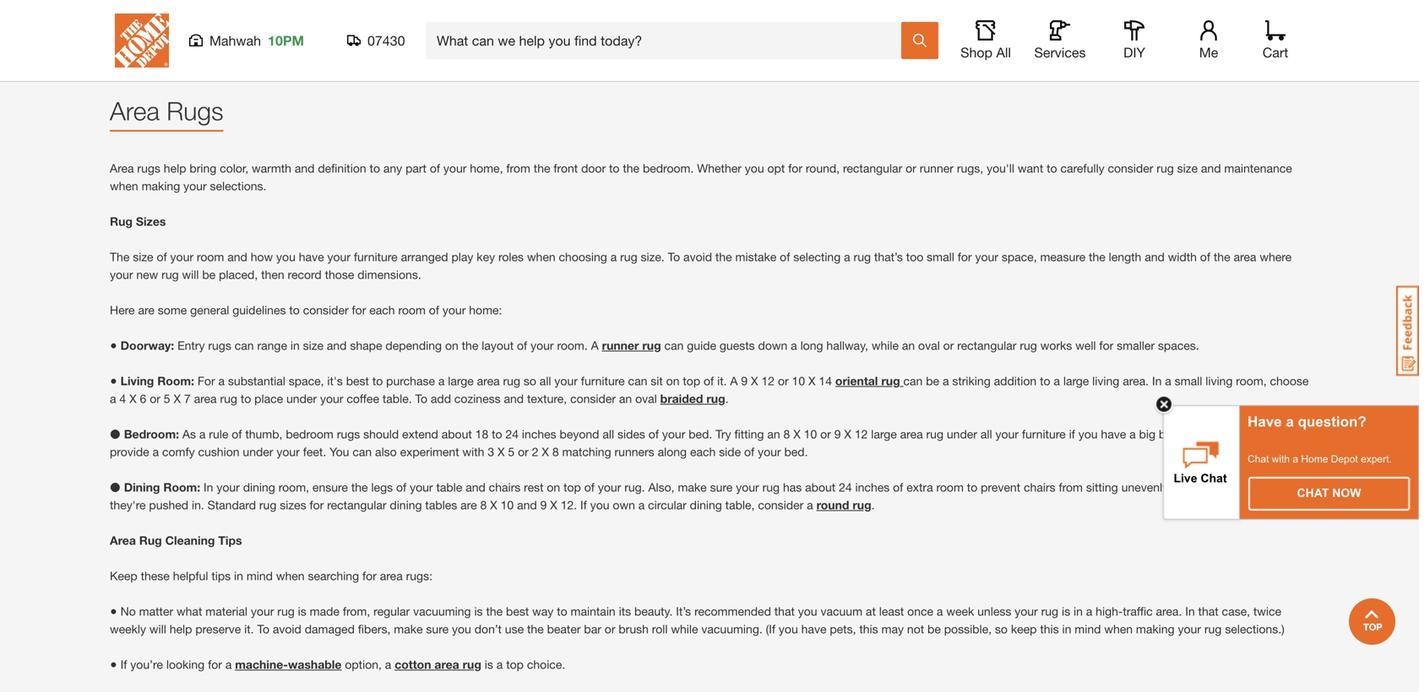 Task type: describe. For each thing, give the bounding box(es) containing it.
can left range
[[235, 339, 254, 353]]

space, inside the size of your room and how you have your furniture arranged play key roles when choosing a rug size. to avoid the mistake of selecting a rug that's too small for your space, measure the length and width of the area where your new rug will be placed, then record those dimensions.
[[1002, 250, 1037, 264]]

a left the machine-
[[225, 658, 232, 672]]

placed,
[[219, 268, 258, 282]]

1 horizontal spatial all
[[603, 428, 614, 441]]

rug left has
[[763, 481, 780, 495]]

bedroom:
[[124, 428, 179, 441]]

0 horizontal spatial 12
[[762, 374, 775, 388]]

rug right braided
[[707, 392, 725, 406]]

of up new
[[157, 250, 167, 264]]

x right fitting
[[794, 428, 801, 441]]

the
[[110, 250, 130, 264]]

for up shape
[[352, 303, 366, 317]]

a right have on the bottom right of the page
[[1286, 414, 1294, 430]]

12 inside ● bedroom: as a rule of thumb, bedroom rugs should extend about 18 to 24 inches beyond all sides of your bed. try fitting an 8 x 10 or 9 x 12 large area rug under all your furniture if you have a big bedroom. shag rugs provide a comfy cushion under your feet. you can also experiment with 3 x 5 or 2 x 8 matching runners along each side of your bed.
[[855, 428, 868, 441]]

avoid inside the size of your room and how you have your furniture arranged play key roles when choosing a rug size. to avoid the mistake of selecting a rug that's too small for your space, measure the length and width of the area where your new rug will be placed, then record those dimensions.
[[684, 250, 712, 264]]

2
[[532, 445, 539, 459]]

● living room: for a substantial space, it's best to purchase a large area rug so all your furniture can sit on top of it. a 9 x 12 or 10 x 14 oriental rug
[[110, 374, 900, 388]]

1 vertical spatial space,
[[289, 374, 324, 388]]

table.
[[383, 392, 412, 406]]

of up braided rug .
[[704, 374, 714, 388]]

rug inside ● bedroom: as a rule of thumb, bedroom rugs should extend about 18 to 24 inches beyond all sides of your bed. try fitting an 8 x 10 or 9 x 12 large area rug under all your furniture if you have a big bedroom. shag rugs provide a comfy cushion under your feet. you can also experiment with 3 x 5 or 2 x 8 matching runners along each side of your bed.
[[926, 428, 944, 441]]

2 horizontal spatial all
[[981, 428, 992, 441]]

rug right oriental on the bottom right of page
[[882, 374, 900, 388]]

a left big
[[1130, 428, 1136, 441]]

you inside ● bedroom: as a rule of thumb, bedroom rugs should extend about 18 to 24 inches beyond all sides of your bed. try fitting an 8 x 10 or 9 x 12 large area rug under all your furniture if you have a big bedroom. shag rugs provide a comfy cushion under your feet. you can also experiment with 3 x 5 or 2 x 8 matching runners along each side of your bed.
[[1079, 428, 1098, 441]]

rug inside can be a striking addition to a large living area. in a small living room, choose a 4 x 6 or 5 x 7 area rug to place under your coffee table. to add coziness and texture, consider an oval
[[220, 392, 237, 406]]

with inside ● bedroom: as a rule of thumb, bedroom rugs should extend about 18 to 24 inches beyond all sides of your bed. try fitting an 8 x 10 or 9 x 12 large area rug under all your furniture if you have a big bedroom. shag rugs provide a comfy cushion under your feet. you can also experiment with 3 x 5 or 2 x 8 matching runners along each side of your bed.
[[463, 445, 485, 459]]

large inside can be a striking addition to a large living area. in a small living room, choose a 4 x 6 or 5 x 7 area rug to place under your coffee table. to add coziness and texture, consider an oval
[[1064, 374, 1089, 388]]

standard
[[208, 499, 256, 512]]

add
[[431, 392, 451, 406]]

home
[[1301, 454, 1329, 465]]

top inside the in your dining room, ensure the legs of your table and chairs rest on top of your rug. also, make sure your rug has about 24 inches of extra room to prevent chairs from sitting unevenly or catching an edge when they're pushed in. standard rug sizes for rectangular dining tables are 8 x 10 and 9 x 12. if you own a circular dining table, consider a
[[564, 481, 581, 495]]

rug left works
[[1020, 339, 1037, 353]]

maintain
[[571, 605, 616, 619]]

in your dining room, ensure the legs of your table and chairs rest on top of your rug. also, make sure your rug has about 24 inches of extra room to prevent chairs from sitting unevenly or catching an edge when they're pushed in. standard rug sizes for rectangular dining tables are 8 x 10 and 9 x 12. if you own a circular dining table, consider a
[[110, 481, 1309, 512]]

area right cotton
[[435, 658, 459, 672]]

2 chairs from the left
[[1024, 481, 1056, 495]]

and up the "placed,"
[[227, 250, 247, 264]]

a left 4
[[110, 392, 116, 406]]

when left searching
[[276, 569, 305, 583]]

an inside can be a striking addition to a large living area. in a small living room, choose a 4 x 6 or 5 x 7 area rug to place under your coffee table. to add coziness and texture, consider an oval
[[619, 392, 632, 406]]

is down don't
[[485, 658, 493, 672]]

matching
[[562, 445, 611, 459]]

inches inside the in your dining room, ensure the legs of your table and chairs rest on top of your rug. also, make sure your rug has about 24 inches of extra room to prevent chairs from sitting unevenly or catching an edge when they're pushed in. standard rug sizes for rectangular dining tables are 8 x 10 and 9 x 12. if you own a circular dining table, consider a
[[856, 481, 890, 495]]

to inside the in your dining room, ensure the legs of your table and chairs rest on top of your rug. also, make sure your rug has about 24 inches of extra room to prevent chairs from sitting unevenly or catching an edge when they're pushed in. standard rug sizes for rectangular dining tables are 8 x 10 and 9 x 12. if you own a circular dining table, consider a
[[967, 481, 978, 495]]

on inside the in your dining room, ensure the legs of your table and chairs rest on top of your rug. also, make sure your rug has about 24 inches of extra room to prevent chairs from sitting unevenly or catching an edge when they're pushed in. standard rug sizes for rectangular dining tables are 8 x 10 and 9 x 12. if you own a circular dining table, consider a
[[547, 481, 560, 495]]

5 inside can be a striking addition to a large living area. in a small living room, choose a 4 x 6 or 5 x 7 area rug to place under your coffee table. to add coziness and texture, consider an oval
[[164, 392, 170, 406]]

your up those
[[327, 250, 351, 264]]

0 horizontal spatial runner
[[602, 339, 639, 353]]

rug left that's
[[854, 250, 871, 264]]

about inside the in your dining room, ensure the legs of your table and chairs rest on top of your rug. also, make sure your rug has about 24 inches of extra room to prevent chairs from sitting unevenly or catching an edge when they're pushed in. standard rug sizes for rectangular dining tables are 8 x 10 and 9 x 12. if you own a circular dining table, consider a
[[805, 481, 836, 495]]

your up prevent
[[996, 428, 1019, 441]]

1 horizontal spatial dining
[[390, 499, 422, 512]]

in right tips
[[234, 569, 243, 583]]

you inside area rugs help bring color, warmth and definition to any part of your home, from the front door to the bedroom. whether you opt for round, rectangular or runner rugs, you'll want to carefully consider rug size and maintenance when making your selections.
[[745, 161, 764, 175]]

your left the room. at the left of the page
[[531, 339, 554, 353]]

your down fitting
[[758, 445, 781, 459]]

the right width at the top right of the page
[[1214, 250, 1231, 264]]

be inside the size of your room and how you have your furniture arranged play key roles when choosing a rug size. to avoid the mistake of selecting a rug that's too small for your space, measure the length and width of the area where your new rug will be placed, then record those dimensions.
[[202, 268, 216, 282]]

rugs right entry at the left of page
[[208, 339, 231, 353]]

a left cotton
[[385, 658, 391, 672]]

a right own
[[639, 499, 645, 512]]

damaged
[[305, 623, 355, 637]]

your inside can be a striking addition to a large living area. in a small living room, choose a 4 x 6 or 5 x 7 area rug to place under your coffee table. to add coziness and texture, consider an oval
[[320, 392, 343, 406]]

rug left sizes
[[259, 499, 277, 512]]

2 horizontal spatial 8
[[784, 428, 790, 441]]

0 horizontal spatial best
[[346, 374, 369, 388]]

the right door
[[623, 161, 640, 175]]

a right for
[[218, 374, 225, 388]]

experiment
[[400, 445, 459, 459]]

10pm
[[268, 33, 304, 49]]

your right too
[[975, 250, 999, 264]]

rug left the size.
[[620, 250, 638, 264]]

0 vertical spatial it.
[[717, 374, 727, 388]]

for
[[198, 374, 215, 388]]

2 horizontal spatial dining
[[690, 499, 722, 512]]

to right addition
[[1040, 374, 1051, 388]]

14
[[819, 374, 832, 388]]

shop all button
[[959, 20, 1013, 61]]

cart
[[1263, 44, 1289, 60]]

shag rugs link
[[1214, 428, 1271, 441]]

you inside the size of your room and how you have your furniture arranged play key roles when choosing a rug size. to avoid the mistake of selecting a rug that's too small for your space, measure the length and width of the area where your new rug will be placed, then record those dimensions.
[[276, 250, 296, 264]]

a up add
[[438, 374, 445, 388]]

expert.
[[1361, 454, 1392, 465]]

0 horizontal spatial if
[[121, 658, 127, 672]]

0 vertical spatial mind
[[247, 569, 273, 583]]

chat now
[[1297, 487, 1362, 500]]

can left guide
[[665, 339, 684, 353]]

x left "12."
[[550, 499, 557, 512]]

0 vertical spatial bed.
[[689, 428, 713, 441]]

x right tables on the left bottom of the page
[[490, 499, 497, 512]]

will inside the size of your room and how you have your furniture arranged play key roles when choosing a rug size. to avoid the mistake of selecting a rug that's too small for your space, measure the length and width of the area where your new rug will be placed, then record those dimensions.
[[182, 268, 199, 282]]

this is the last slide image
[[1276, 30, 1289, 43]]

furniture inside ● bedroom: as a rule of thumb, bedroom rugs should extend about 18 to 24 inches beyond all sides of your bed. try fitting an 8 x 10 or 9 x 12 large area rug under all your furniture if you have a big bedroom. shag rugs provide a comfy cushion under your feet. you can also experiment with 3 x 5 or 2 x 8 matching runners along each side of your bed.
[[1022, 428, 1066, 441]]

and down the rest
[[517, 499, 537, 512]]

down
[[758, 339, 788, 353]]

have inside ● no matter what material your rug is made from, regular vacuuming is the best way to maintain its beauty. it's recommended that you vacuum at least once a week unless your rug is in a high-traffic area. in that case, twice weekly will help preserve it. to avoid damaged fibers, make sure you don't use the beater bar or brush roll while vacuuming. (if you have pets, this may not be possible, so keep this in mind when making your rug selections.)
[[802, 623, 827, 637]]

help inside area rugs help bring color, warmth and definition to any part of your home, from the front door to the bedroom. whether you opt for round, rectangular or runner rugs, you'll want to carefully consider rug size and maintenance when making your selections.
[[164, 161, 186, 175]]

a right the as
[[199, 428, 206, 441]]

play
[[452, 250, 474, 264]]

edge
[[1251, 481, 1277, 495]]

your up standard
[[217, 481, 240, 495]]

a down works
[[1054, 374, 1060, 388]]

area for area rug cleaning tips
[[110, 534, 136, 548]]

room inside the in your dining room, ensure the legs of your table and chairs rest on top of your rug. also, make sure your rug has about 24 inches of extra room to prevent chairs from sitting unevenly or catching an edge when they're pushed in. standard rug sizes for rectangular dining tables are 8 x 10 and 9 x 12. if you own a circular dining table, consider a
[[937, 481, 964, 495]]

a left round
[[807, 499, 813, 512]]

0 vertical spatial while
[[872, 339, 899, 353]]

guidelines
[[233, 303, 286, 317]]

opt
[[768, 161, 785, 175]]

x right 4
[[129, 392, 137, 406]]

round,
[[806, 161, 840, 175]]

chat with a home depot expert.
[[1248, 454, 1392, 465]]

of left extra
[[893, 481, 904, 495]]

your right material
[[251, 605, 274, 619]]

made
[[310, 605, 340, 619]]

the left length
[[1089, 250, 1106, 264]]

brush
[[619, 623, 649, 637]]

shop all
[[961, 44, 1011, 60]]

area rugs help bring color, warmth and definition to any part of your home, from the front door to the bedroom. whether you opt for round, rectangular or runner rugs, you'll want to carefully consider rug size and maintenance when making your selections.
[[110, 161, 1293, 193]]

recommended
[[695, 605, 771, 619]]

help inside ● no matter what material your rug is made from, regular vacuuming is the best way to maintain its beauty. it's recommended that you vacuum at least once a week unless your rug is in a high-traffic area. in that case, twice weekly will help preserve it. to avoid damaged fibers, make sure you don't use the beater bar or brush roll while vacuuming. (if you have pets, this may not be possible, so keep this in mind when making your rug selections.)
[[170, 623, 192, 637]]

in left the high- on the bottom right of the page
[[1074, 605, 1083, 619]]

also
[[375, 445, 397, 459]]

in inside can be a striking addition to a large living area. in a small living room, choose a 4 x 6 or 5 x 7 area rug to place under your coffee table. to add coziness and texture, consider an oval
[[1152, 374, 1162, 388]]

or inside the in your dining room, ensure the legs of your table and chairs rest on top of your rug. also, make sure your rug has about 24 inches of extra room to prevent chairs from sitting unevenly or catching an edge when they're pushed in. standard rug sizes for rectangular dining tables are 8 x 10 and 9 x 12. if you own a circular dining table, consider a
[[1172, 481, 1183, 495]]

should
[[363, 428, 399, 441]]

once
[[908, 605, 934, 619]]

for inside area rugs help bring color, warmth and definition to any part of your home, from the front door to the bedroom. whether you opt for round, rectangular or runner rugs, you'll want to carefully consider rug size and maintenance when making your selections.
[[788, 161, 803, 175]]

and inside can be a striking addition to a large living area. in a small living room, choose a 4 x 6 or 5 x 7 area rug to place under your coffee table. to add coziness and texture, consider an oval
[[504, 392, 524, 406]]

of right mistake
[[780, 250, 790, 264]]

beauty.
[[635, 605, 673, 619]]

cart link
[[1257, 20, 1294, 61]]

and left width at the top right of the page
[[1145, 250, 1165, 264]]

about inside ● bedroom: as a rule of thumb, bedroom rugs should extend about 18 to 24 inches beyond all sides of your bed. try fitting an 8 x 10 or 9 x 12 large area rug under all your furniture if you have a big bedroom. shag rugs provide a comfy cushion under your feet. you can also experiment with 3 x 5 or 2 x 8 matching runners along each side of your bed.
[[442, 428, 472, 441]]

area rugs
[[110, 96, 224, 126]]

1 that from the left
[[775, 605, 795, 619]]

2 horizontal spatial rectangular
[[957, 339, 1017, 353]]

the left 'layout'
[[462, 339, 479, 353]]

What can we help you find today? search field
[[437, 23, 901, 58]]

rug down keep these helpful tips in mind when searching for area rugs:
[[277, 605, 295, 619]]

can left sit
[[628, 374, 648, 388]]

machine-washable link
[[235, 658, 342, 672]]

a left long
[[791, 339, 797, 353]]

the left front
[[534, 161, 550, 175]]

rugs up the chat in the bottom right of the page
[[1245, 428, 1271, 441]]

to right guidelines
[[289, 303, 300, 317]]

1 vertical spatial bed.
[[784, 445, 808, 459]]

when inside the size of your room and how you have your furniture arranged play key roles when choosing a rug size. to avoid the mistake of selecting a rug that's too small for your space, measure the length and width of the area where your new rug will be placed, then record those dimensions.
[[527, 250, 556, 264]]

mistake
[[736, 250, 777, 264]]

0 vertical spatial a
[[591, 339, 599, 353]]

home,
[[470, 161, 503, 175]]

3
[[488, 445, 494, 459]]

in inside the in your dining room, ensure the legs of your table and chairs rest on top of your rug. also, make sure your rug has about 24 inches of extra room to prevent chairs from sitting unevenly or catching an edge when they're pushed in. standard rug sizes for rectangular dining tables are 8 x 10 and 9 x 12. if you own a circular dining table, consider a
[[204, 481, 213, 495]]

of inside area rugs help bring color, warmth and definition to any part of your home, from the front door to the bedroom. whether you opt for round, rectangular or runner rugs, you'll want to carefully consider rug size and maintenance when making your selections.
[[430, 161, 440, 175]]

to left any
[[370, 161, 380, 175]]

your up keep
[[1015, 605, 1038, 619]]

part
[[406, 161, 427, 175]]

round
[[817, 499, 850, 512]]

● for ● dining room:
[[110, 481, 121, 495]]

material
[[206, 605, 248, 619]]

your up texture,
[[555, 374, 578, 388]]

want
[[1018, 161, 1044, 175]]

doorway:
[[121, 339, 174, 353]]

well
[[1076, 339, 1096, 353]]

your left home,
[[444, 161, 467, 175]]

fitting
[[735, 428, 764, 441]]

and left shape
[[327, 339, 347, 353]]

0 horizontal spatial large
[[448, 374, 474, 388]]

10 inside ● bedroom: as a rule of thumb, bedroom rugs should extend about 18 to 24 inches beyond all sides of your bed. try fitting an 8 x 10 or 9 x 12 large area rug under all your furniture if you have a big bedroom. shag rugs provide a comfy cushion under your feet. you can also experiment with 3 x 5 or 2 x 8 matching runners along each side of your bed.
[[804, 428, 817, 441]]

8 inside the in your dining room, ensure the legs of your table and chairs rest on top of your rug. also, make sure your rug has about 24 inches of extra room to prevent chairs from sitting unevenly or catching an edge when they're pushed in. standard rug sizes for rectangular dining tables are 8 x 10 and 9 x 12. if you own a circular dining table, consider a
[[480, 499, 487, 512]]

for right looking
[[208, 658, 222, 672]]

way
[[532, 605, 554, 619]]

along
[[658, 445, 687, 459]]

to inside can be a striking addition to a large living area. in a small living room, choose a 4 x 6 or 5 x 7 area rug to place under your coffee table. to add coziness and texture, consider an oval
[[415, 392, 428, 406]]

x down oriental on the bottom right of page
[[844, 428, 852, 441]]

0 horizontal spatial so
[[524, 374, 536, 388]]

runner inside area rugs help bring color, warmth and definition to any part of your home, from the front door to the bedroom. whether you opt for round, rectangular or runner rugs, you'll want to carefully consider rug size and maintenance when making your selections.
[[920, 161, 954, 175]]

of right sides
[[649, 428, 659, 441]]

week
[[947, 605, 974, 619]]

from inside area rugs help bring color, warmth and definition to any part of your home, from the front door to the bedroom. whether you opt for round, rectangular or runner rugs, you'll want to carefully consider rug size and maintenance when making your selections.
[[506, 161, 531, 175]]

and right warmth
[[295, 161, 315, 175]]

that's
[[874, 250, 903, 264]]

2 this from the left
[[1040, 623, 1059, 637]]

least
[[879, 605, 904, 619]]

0 vertical spatial 9
[[741, 374, 748, 388]]

for right well at right
[[1100, 339, 1114, 353]]

from inside the in your dining room, ensure the legs of your table and chairs rest on top of your rug. also, make sure your rug has about 24 inches of extra room to prevent chairs from sitting unevenly or catching an edge when they're pushed in. standard rug sizes for rectangular dining tables are 8 x 10 and 9 x 12. if you own a circular dining table, consider a
[[1059, 481, 1083, 495]]

1 horizontal spatial with
[[1272, 454, 1290, 465]]

of up the depending
[[429, 303, 439, 317]]

runner rug link
[[602, 339, 661, 353]]

of right legs
[[396, 481, 407, 495]]

rug down don't
[[463, 658, 482, 672]]

chat
[[1297, 487, 1329, 500]]

for right searching
[[362, 569, 377, 583]]

dimensions.
[[358, 268, 421, 282]]

a down spaces.
[[1165, 374, 1172, 388]]

you're
[[130, 658, 163, 672]]

tables
[[425, 499, 457, 512]]

choice.
[[527, 658, 565, 672]]

circular
[[648, 499, 687, 512]]

dining
[[124, 481, 160, 495]]

of down matching at the bottom left of page
[[584, 481, 595, 495]]

under inside can be a striking addition to a large living area. in a small living room, choose a 4 x 6 or 5 x 7 area rug to place under your coffee table. to add coziness and texture, consider an oval
[[286, 392, 317, 406]]

or left the 2 at the bottom left of page
[[518, 445, 529, 459]]

the left mistake
[[716, 250, 732, 264]]

rug inside area rugs help bring color, warmth and definition to any part of your home, from the front door to the bedroom. whether you opt for round, rectangular or runner rugs, you'll want to carefully consider rug size and maintenance when making your selections.
[[1157, 161, 1174, 175]]

2 horizontal spatial under
[[947, 428, 978, 441]]

your left selections.)
[[1178, 623, 1201, 637]]

area inside ● bedroom: as a rule of thumb, bedroom rugs should extend about 18 to 24 inches beyond all sides of your bed. try fitting an 8 x 10 or 9 x 12 large area rug under all your furniture if you have a big bedroom. shag rugs provide a comfy cushion under your feet. you can also experiment with 3 x 5 or 2 x 8 matching runners along each side of your bed.
[[900, 428, 923, 441]]

searching
[[308, 569, 359, 583]]

pets,
[[830, 623, 856, 637]]

0 vertical spatial are
[[138, 303, 155, 317]]

your down the
[[110, 268, 133, 282]]

● for ● if you're looking for a machine-washable option, a cotton area rug is a top choice.
[[110, 658, 117, 672]]

your left the feet.
[[277, 445, 300, 459]]

x right the 2 at the bottom left of page
[[542, 445, 549, 459]]

an inside ● bedroom: as a rule of thumb, bedroom rugs should extend about 18 to 24 inches beyond all sides of your bed. try fitting an 8 x 10 or 9 x 12 large area rug under all your furniture if you have a big bedroom. shag rugs provide a comfy cushion under your feet. you can also experiment with 3 x 5 or 2 x 8 matching runners along each side of your bed.
[[767, 428, 780, 441]]

room, inside the in your dining room, ensure the legs of your table and chairs rest on top of your rug. also, make sure your rug has about 24 inches of extra room to prevent chairs from sitting unevenly or catching an edge when they're pushed in. standard rug sizes for rectangular dining tables are 8 x 10 and 9 x 12. if you own a circular dining table, consider a
[[279, 481, 309, 495]]

of right 'layout'
[[517, 339, 527, 353]]

area for area rugs
[[110, 96, 160, 126]]

making inside ● no matter what material your rug is made from, regular vacuuming is the best way to maintain its beauty. it's recommended that you vacuum at least once a week unless your rug is in a high-traffic area. in that case, twice weekly will help preserve it. to avoid damaged fibers, make sure you don't use the beater bar or brush roll while vacuuming. (if you have pets, this may not be possible, so keep this in mind when making your rug selections.)
[[1136, 623, 1175, 637]]

round rug .
[[817, 499, 878, 512]]

to inside ● bedroom: as a rule of thumb, bedroom rugs should extend about 18 to 24 inches beyond all sides of your bed. try fitting an 8 x 10 or 9 x 12 large area rug under all your furniture if you have a big bedroom. shag rugs provide a comfy cushion under your feet. you can also experiment with 3 x 5 or 2 x 8 matching runners along each side of your bed.
[[492, 428, 502, 441]]

me button
[[1182, 20, 1236, 61]]

runners
[[615, 445, 655, 459]]

0 vertical spatial oval
[[918, 339, 940, 353]]

area inside can be a striking addition to a large living area. in a small living room, choose a 4 x 6 or 5 x 7 area rug to place under your coffee table. to add coziness and texture, consider an oval
[[194, 392, 217, 406]]

machine-
[[235, 658, 288, 672]]

1 horizontal spatial room
[[398, 303, 426, 317]]

then
[[261, 268, 284, 282]]

each inside ● bedroom: as a rule of thumb, bedroom rugs should extend about 18 to 24 inches beyond all sides of your bed. try fitting an 8 x 10 or 9 x 12 large area rug under all your furniture if you have a big bedroom. shag rugs provide a comfy cushion under your feet. you can also experiment with 3 x 5 or 2 x 8 matching runners along each side of your bed.
[[690, 445, 716, 459]]

your up along
[[662, 428, 686, 441]]

comfy
[[162, 445, 195, 459]]

have inside ● bedroom: as a rule of thumb, bedroom rugs should extend about 18 to 24 inches beyond all sides of your bed. try fitting an 8 x 10 or 9 x 12 large area rug under all your furniture if you have a big bedroom. shag rugs provide a comfy cushion under your feet. you can also experiment with 3 x 5 or 2 x 8 matching runners along each side of your bed.
[[1101, 428, 1126, 441]]

you right (if
[[779, 623, 798, 637]]

to down substantial
[[241, 392, 251, 406]]

area left the rugs:
[[380, 569, 403, 583]]

when inside area rugs help bring color, warmth and definition to any part of your home, from the front door to the bedroom. whether you opt for round, rectangular or runner rugs, you'll want to carefully consider rug size and maintenance when making your selections.
[[110, 179, 138, 193]]

room: for living
[[157, 374, 194, 388]]

1 horizontal spatial 8
[[552, 445, 559, 459]]

whether
[[697, 161, 742, 175]]

1 vertical spatial rug
[[139, 534, 162, 548]]

0 vertical spatial 10
[[792, 374, 805, 388]]

a right 'choosing'
[[611, 250, 617, 264]]

me
[[1200, 44, 1219, 60]]

entry
[[177, 339, 205, 353]]

making inside area rugs help bring color, warmth and definition to any part of your home, from the front door to the bedroom. whether you opt for round, rectangular or runner rugs, you'll want to carefully consider rug size and maintenance when making your selections.
[[142, 179, 180, 193]]

to right want
[[1047, 161, 1057, 175]]

4
[[119, 392, 126, 406]]

braided
[[660, 392, 703, 406]]

and right table
[[466, 481, 486, 495]]

room: for dining
[[163, 481, 200, 495]]

9 inside ● bedroom: as a rule of thumb, bedroom rugs should extend about 18 to 24 inches beyond all sides of your bed. try fitting an 8 x 10 or 9 x 12 large area rug under all your furniture if you have a big bedroom. shag rugs provide a comfy cushion under your feet. you can also experiment with 3 x 5 or 2 x 8 matching runners along each side of your bed.
[[835, 428, 841, 441]]

oriental rug link
[[836, 374, 904, 388]]

or down 14
[[821, 428, 831, 441]]

oval inside can be a striking addition to a large living area. in a small living room, choose a 4 x 6 or 5 x 7 area rug to place under your coffee table. to add coziness and texture, consider an oval
[[635, 392, 657, 406]]

inches inside ● bedroom: as a rule of thumb, bedroom rugs should extend about 18 to 24 inches beyond all sides of your bed. try fitting an 8 x 10 or 9 x 12 large area rug under all your furniture if you have a big bedroom. shag rugs provide a comfy cushion under your feet. you can also experiment with 3 x 5 or 2 x 8 matching runners along each side of your bed.
[[522, 428, 557, 441]]

0 horizontal spatial dining
[[243, 481, 275, 495]]

to right door
[[609, 161, 620, 175]]

rug.
[[625, 481, 645, 495]]

0 vertical spatial top
[[683, 374, 701, 388]]

pushed
[[149, 499, 189, 512]]



Task type: vqa. For each thing, say whether or not it's contained in the screenshot.
pushed
yes



Task type: locate. For each thing, give the bounding box(es) containing it.
room inside the size of your room and how you have your furniture arranged play key roles when choosing a rug size. to avoid the mistake of selecting a rug that's too small for your space, measure the length and width of the area where your new rug will be placed, then record those dimensions.
[[197, 250, 224, 264]]

0 vertical spatial 8
[[784, 428, 790, 441]]

purchase
[[386, 374, 435, 388]]

sizes
[[280, 499, 306, 512]]

consider inside can be a striking addition to a large living area. in a small living room, choose a 4 x 6 or 5 x 7 area rug to place under your coffee table. to add coziness and texture, consider an oval
[[570, 392, 616, 406]]

furniture inside the size of your room and how you have your furniture arranged play key roles when choosing a rug size. to avoid the mistake of selecting a rug that's too small for your space, measure the length and width of the area where your new rug will be placed, then record those dimensions.
[[354, 250, 398, 264]]

0 horizontal spatial have
[[299, 250, 324, 264]]

small
[[927, 250, 955, 264], [1175, 374, 1203, 388]]

this down at
[[860, 623, 878, 637]]

rugs
[[167, 96, 224, 126]]

small inside the size of your room and how you have your furniture arranged play key roles when choosing a rug size. to avoid the mistake of selecting a rug that's too small for your space, measure the length and width of the area where your new rug will be placed, then record those dimensions.
[[927, 250, 955, 264]]

top left choice. on the bottom
[[506, 658, 524, 672]]

0 vertical spatial 12
[[762, 374, 775, 388]]

this is the first slide image
[[1210, 30, 1223, 43]]

feedback link image
[[1397, 286, 1419, 377]]

for right too
[[958, 250, 972, 264]]

18
[[475, 428, 489, 441]]

space, left the 'it's'
[[289, 374, 324, 388]]

all left sides
[[603, 428, 614, 441]]

for down 'ensure'
[[310, 499, 324, 512]]

1 vertical spatial it.
[[244, 623, 254, 637]]

0 horizontal spatial 8
[[480, 499, 487, 512]]

an left edge
[[1235, 481, 1248, 495]]

0 horizontal spatial a
[[591, 339, 599, 353]]

9 inside the in your dining room, ensure the legs of your table and chairs rest on top of your rug. also, make sure your rug has about 24 inches of extra room to prevent chairs from sitting unevenly or catching an edge when they're pushed in. standard rug sizes for rectangular dining tables are 8 x 10 and 9 x 12. if you own a circular dining table, consider a
[[540, 499, 547, 512]]

. for round rug .
[[872, 499, 875, 512]]

you left own
[[590, 499, 610, 512]]

selections.
[[210, 179, 266, 193]]

rug left sizes
[[110, 215, 133, 229]]

07430 button
[[347, 32, 406, 49]]

can right you
[[353, 445, 372, 459]]

services button
[[1033, 20, 1087, 61]]

can inside can be a striking addition to a large living area. in a small living room, choose a 4 x 6 or 5 x 7 area rug to place under your coffee table. to add coziness and texture, consider an oval
[[904, 374, 923, 388]]

size left maintenance
[[1178, 161, 1198, 175]]

● left you're
[[110, 658, 117, 672]]

or right 6 on the left bottom
[[150, 392, 160, 406]]

1 vertical spatial room,
[[279, 481, 309, 495]]

0 vertical spatial room
[[197, 250, 224, 264]]

0 horizontal spatial room
[[197, 250, 224, 264]]

24 inside ● bedroom: as a rule of thumb, bedroom rugs should extend about 18 to 24 inches beyond all sides of your bed. try fitting an 8 x 10 or 9 x 12 large area rug under all your furniture if you have a big bedroom. shag rugs provide a comfy cushion under your feet. you can also experiment with 3 x 5 or 2 x 8 matching runners along each side of your bed.
[[506, 428, 519, 441]]

rectangular inside area rugs help bring color, warmth and definition to any part of your home, from the front door to the bedroom. whether you opt for round, rectangular or runner rugs, you'll want to carefully consider rug size and maintenance when making your selections.
[[843, 161, 903, 175]]

with
[[463, 445, 485, 459], [1272, 454, 1290, 465]]

6 ● from the top
[[110, 658, 117, 672]]

too
[[906, 250, 924, 264]]

can inside ● bedroom: as a rule of thumb, bedroom rugs should extend about 18 to 24 inches beyond all sides of your bed. try fitting an 8 x 10 or 9 x 12 large area rug under all your furniture if you have a big bedroom. shag rugs provide a comfy cushion under your feet. you can also experiment with 3 x 5 or 2 x 8 matching runners along each side of your bed.
[[353, 445, 372, 459]]

or right bar
[[605, 623, 616, 637]]

bar
[[584, 623, 602, 637]]

area up extra
[[900, 428, 923, 441]]

color,
[[220, 161, 249, 175]]

to inside ● no matter what material your rug is made from, regular vacuuming is the best way to maintain its beauty. it's recommended that you vacuum at least once a week unless your rug is in a high-traffic area. in that case, twice weekly will help preserve it. to avoid damaged fibers, make sure you don't use the beater bar or brush roll while vacuuming. (if you have pets, this may not be possible, so keep this in mind when making your rug selections.)
[[257, 623, 270, 637]]

to
[[668, 250, 680, 264], [415, 392, 428, 406], [257, 623, 270, 637]]

sizes
[[136, 215, 166, 229]]

room:
[[157, 374, 194, 388], [163, 481, 200, 495]]

x left 14
[[809, 374, 816, 388]]

if inside the in your dining room, ensure the legs of your table and chairs rest on top of your rug. also, make sure your rug has about 24 inches of extra room to prevent chairs from sitting unevenly or catching an edge when they're pushed in. standard rug sizes for rectangular dining tables are 8 x 10 and 9 x 12. if you own a circular dining table, consider a
[[580, 499, 587, 512]]

furniture up dimensions.
[[354, 250, 398, 264]]

2 area from the top
[[110, 161, 134, 175]]

an right fitting
[[767, 428, 780, 441]]

guests
[[720, 339, 755, 353]]

to inside the size of your room and how you have your furniture arranged play key roles when choosing a rug size. to avoid the mistake of selecting a rug that's too small for your space, measure the length and width of the area where your new rug will be placed, then record those dimensions.
[[668, 250, 680, 264]]

area. inside can be a striking addition to a large living area. in a small living room, choose a 4 x 6 or 5 x 7 area rug to place under your coffee table. to add coziness and texture, consider an oval
[[1123, 374, 1149, 388]]

1 horizontal spatial about
[[805, 481, 836, 495]]

to up 'coffee'
[[372, 374, 383, 388]]

the inside the in your dining room, ensure the legs of your table and chairs rest on top of your rug. also, make sure your rug has about 24 inches of extra room to prevent chairs from sitting unevenly or catching an edge when they're pushed in. standard rug sizes for rectangular dining tables are 8 x 10 and 9 x 12. if you own a circular dining table, consider a
[[351, 481, 368, 495]]

you inside the in your dining room, ensure the legs of your table and chairs rest on top of your rug. also, make sure your rug has about 24 inches of extra room to prevent chairs from sitting unevenly or catching an edge when they're pushed in. standard rug sizes for rectangular dining tables are 8 x 10 and 9 x 12. if you own a circular dining table, consider a
[[590, 499, 610, 512]]

0 vertical spatial in
[[1152, 374, 1162, 388]]

diy button
[[1108, 20, 1162, 61]]

●
[[110, 339, 117, 353], [110, 374, 117, 388], [110, 428, 121, 441], [110, 481, 121, 495], [110, 605, 117, 619], [110, 658, 117, 672]]

area inside area rugs help bring color, warmth and definition to any part of your home, from the front door to the bedroom. whether you opt for round, rectangular or runner rugs, you'll want to carefully consider rug size and maintenance when making your selections.
[[110, 161, 134, 175]]

looking
[[166, 658, 205, 672]]

for inside the size of your room and how you have your furniture arranged play key roles when choosing a rug size. to avoid the mistake of selecting a rug that's too small for your space, measure the length and width of the area where your new rug will be placed, then record those dimensions.
[[958, 250, 972, 264]]

0 vertical spatial on
[[445, 339, 459, 353]]

. up try
[[725, 392, 729, 406]]

1 horizontal spatial to
[[415, 392, 428, 406]]

make inside the in your dining room, ensure the legs of your table and chairs rest on top of your rug. also, make sure your rug has about 24 inches of extra room to prevent chairs from sitting unevenly or catching an edge when they're pushed in. standard rug sizes for rectangular dining tables are 8 x 10 and 9 x 12. if you own a circular dining table, consider a
[[678, 481, 707, 495]]

0 horizontal spatial under
[[243, 445, 273, 459]]

room up the depending
[[398, 303, 426, 317]]

2 horizontal spatial size
[[1178, 161, 1198, 175]]

0 horizontal spatial on
[[445, 339, 459, 353]]

0 horizontal spatial each
[[369, 303, 395, 317]]

length
[[1109, 250, 1142, 264]]

in left case,
[[1186, 605, 1195, 619]]

big
[[1139, 428, 1156, 441]]

can be a striking addition to a large living area. in a small living room, choose a 4 x 6 or 5 x 7 area rug to place under your coffee table. to add coziness and texture, consider an oval
[[110, 374, 1309, 406]]

small right too
[[927, 250, 955, 264]]

of down fitting
[[744, 445, 755, 459]]

it's
[[676, 605, 691, 619]]

2 horizontal spatial in
[[1186, 605, 1195, 619]]

area.
[[1123, 374, 1149, 388], [1156, 605, 1182, 619]]

0 vertical spatial under
[[286, 392, 317, 406]]

1 horizontal spatial under
[[286, 392, 317, 406]]

home:
[[469, 303, 502, 317]]

24 inside the in your dining room, ensure the legs of your table and chairs rest on top of your rug. also, make sure your rug has about 24 inches of extra room to prevent chairs from sitting unevenly or catching an edge when they're pushed in. standard rug sizes for rectangular dining tables are 8 x 10 and 9 x 12. if you own a circular dining table, consider a
[[839, 481, 852, 495]]

area for area rugs help bring color, warmth and definition to any part of your home, from the front door to the bedroom. whether you opt for round, rectangular or runner rugs, you'll want to carefully consider rug size and maintenance when making your selections.
[[110, 161, 134, 175]]

0 horizontal spatial about
[[442, 428, 472, 441]]

they're
[[110, 499, 146, 512]]

sure down vacuuming
[[426, 623, 449, 637]]

0 horizontal spatial sure
[[426, 623, 449, 637]]

you up then
[[276, 250, 296, 264]]

area up the keep
[[110, 534, 136, 548]]

0 horizontal spatial chairs
[[489, 481, 521, 495]]

mind down the high- on the bottom right of the page
[[1075, 623, 1101, 637]]

consider up beyond
[[570, 392, 616, 406]]

0 horizontal spatial living
[[1093, 374, 1120, 388]]

0 horizontal spatial with
[[463, 445, 485, 459]]

vacuuming.
[[702, 623, 763, 637]]

0 horizontal spatial oval
[[635, 392, 657, 406]]

size inside the size of your room and how you have your furniture arranged play key roles when choosing a rug size. to avoid the mistake of selecting a rug that's too small for your space, measure the length and width of the area where your new rug will be placed, then record those dimensions.
[[133, 250, 153, 264]]

x right 3
[[498, 445, 505, 459]]

rug up sit
[[642, 339, 661, 353]]

make inside ● no matter what material your rug is made from, regular vacuuming is the best way to maintain its beauty. it's recommended that you vacuum at least once a week unless your rug is in a high-traffic area. in that case, twice weekly will help preserve it. to avoid damaged fibers, make sure you don't use the beater bar or brush roll while vacuuming. (if you have pets, this may not be possible, so keep this in mind when making your rug selections.)
[[394, 623, 423, 637]]

about up round
[[805, 481, 836, 495]]

size inside area rugs help bring color, warmth and definition to any part of your home, from the front door to the bedroom. whether you opt for round, rectangular or runner rugs, you'll want to carefully consider rug size and maintenance when making your selections.
[[1178, 161, 1198, 175]]

best inside ● no matter what material your rug is made from, regular vacuuming is the best way to maintain its beauty. it's recommended that you vacuum at least once a week unless your rug is in a high-traffic area. in that case, twice weekly will help preserve it. to avoid damaged fibers, make sure you don't use the beater bar or brush roll while vacuuming. (if you have pets, this may not be possible, so keep this in mind when making your rug selections.)
[[506, 605, 529, 619]]

substantial
[[228, 374, 285, 388]]

about left '18'
[[442, 428, 472, 441]]

avoid inside ● no matter what material your rug is made from, regular vacuuming is the best way to maintain its beauty. it's recommended that you vacuum at least once a week unless your rug is in a high-traffic area. in that case, twice weekly will help preserve it. to avoid damaged fibers, make sure you don't use the beater bar or brush roll while vacuuming. (if you have pets, this may not be possible, so keep this in mind when making your rug selections.)
[[273, 623, 302, 637]]

1 vertical spatial oval
[[635, 392, 657, 406]]

1 horizontal spatial each
[[690, 445, 716, 459]]

a
[[611, 250, 617, 264], [844, 250, 851, 264], [791, 339, 797, 353], [218, 374, 225, 388], [438, 374, 445, 388], [943, 374, 949, 388], [1054, 374, 1060, 388], [1165, 374, 1172, 388], [110, 392, 116, 406], [1286, 414, 1294, 430], [199, 428, 206, 441], [1130, 428, 1136, 441], [153, 445, 159, 459], [1293, 454, 1299, 465], [639, 499, 645, 512], [807, 499, 813, 512], [937, 605, 943, 619], [1086, 605, 1093, 619], [225, 658, 232, 672], [385, 658, 391, 672], [497, 658, 503, 672]]

1 area from the top
[[110, 96, 160, 126]]

an inside the in your dining room, ensure the legs of your table and chairs rest on top of your rug. also, make sure your rug has about 24 inches of extra room to prevent chairs from sitting unevenly or catching an edge when they're pushed in. standard rug sizes for rectangular dining tables are 8 x 10 and 9 x 12. if you own a circular dining table, consider a
[[1235, 481, 1248, 495]]

0 vertical spatial room,
[[1236, 374, 1267, 388]]

1 vertical spatial on
[[666, 374, 680, 388]]

area up the coziness at the left of page
[[477, 374, 500, 388]]

area. inside ● no matter what material your rug is made from, regular vacuuming is the best way to maintain its beauty. it's recommended that you vacuum at least once a week unless your rug is in a high-traffic area. in that case, twice weekly will help preserve it. to avoid damaged fibers, make sure you don't use the beater bar or brush roll while vacuuming. (if you have pets, this may not be possible, so keep this in mind when making your rug selections.)
[[1156, 605, 1182, 619]]

while right hallway,
[[872, 339, 899, 353]]

range
[[257, 339, 287, 353]]

it. inside ● no matter what material your rug is made from, regular vacuuming is the best way to maintain its beauty. it's recommended that you vacuum at least once a week unless your rug is in a high-traffic area. in that case, twice weekly will help preserve it. to avoid damaged fibers, make sure you don't use the beater bar or brush roll while vacuuming. (if you have pets, this may not be possible, so keep this in mind when making your rug selections.)
[[244, 623, 254, 637]]

0 horizontal spatial inches
[[522, 428, 557, 441]]

1 horizontal spatial it.
[[717, 374, 727, 388]]

so inside ● no matter what material your rug is made from, regular vacuuming is the best way to maintain its beauty. it's recommended that you vacuum at least once a week unless your rug is in a high-traffic area. in that case, twice weekly will help preserve it. to avoid damaged fibers, make sure you don't use the beater bar or brush roll while vacuuming. (if you have pets, this may not be possible, so keep this in mind when making your rug selections.)
[[995, 623, 1008, 637]]

diy
[[1124, 44, 1146, 60]]

2 horizontal spatial large
[[1064, 374, 1089, 388]]

rug right round
[[853, 499, 872, 512]]

0 vertical spatial space,
[[1002, 250, 1037, 264]]

1 vertical spatial area.
[[1156, 605, 1182, 619]]

help down what at the left of the page
[[170, 623, 192, 637]]

making down traffic
[[1136, 623, 1175, 637]]

2 horizontal spatial 9
[[835, 428, 841, 441]]

for
[[788, 161, 803, 175], [958, 250, 972, 264], [352, 303, 366, 317], [1100, 339, 1114, 353], [310, 499, 324, 512], [362, 569, 377, 583], [208, 658, 222, 672]]

oriental
[[836, 374, 878, 388]]

1 vertical spatial best
[[506, 605, 529, 619]]

2 vertical spatial under
[[243, 445, 273, 459]]

long
[[801, 339, 823, 353]]

1 horizontal spatial living
[[1206, 374, 1233, 388]]

under down striking on the bottom of the page
[[947, 428, 978, 441]]

2 vertical spatial furniture
[[1022, 428, 1066, 441]]

rugs inside area rugs help bring color, warmth and definition to any part of your home, from the front door to the bedroom. whether you opt for round, rectangular or runner rugs, you'll want to carefully consider rug size and maintenance when making your selections.
[[137, 161, 160, 175]]

● for ● doorway: entry rugs can range in size and shape depending on the layout of your room. a runner rug can guide guests down a long hallway, while an oval or rectangular rug works well for smaller spaces.
[[110, 339, 117, 353]]

1 vertical spatial rectangular
[[957, 339, 1017, 353]]

cushion
[[198, 445, 240, 459]]

0 horizontal spatial are
[[138, 303, 155, 317]]

all up texture,
[[540, 374, 551, 388]]

bed.
[[689, 428, 713, 441], [784, 445, 808, 459]]

rule
[[209, 428, 228, 441]]

1 vertical spatial room:
[[163, 481, 200, 495]]

when inside the in your dining room, ensure the legs of your table and chairs rest on top of your rug. also, make sure your rug has about 24 inches of extra room to prevent chairs from sitting unevenly or catching an edge when they're pushed in. standard rug sizes for rectangular dining tables are 8 x 10 and 9 x 12. if you own a circular dining table, consider a
[[1281, 481, 1309, 495]]

4 ● from the top
[[110, 481, 121, 495]]

5 inside ● bedroom: as a rule of thumb, bedroom rugs should extend about 18 to 24 inches beyond all sides of your bed. try fitting an 8 x 10 or 9 x 12 large area rug under all your furniture if you have a big bedroom. shag rugs provide a comfy cushion under your feet. you can also experiment with 3 x 5 or 2 x 8 matching runners along each side of your bed.
[[508, 445, 515, 459]]

have up record
[[299, 250, 324, 264]]

1 ● from the top
[[110, 339, 117, 353]]

have
[[1248, 414, 1282, 430]]

the home depot logo image
[[115, 14, 169, 68]]

7
[[184, 392, 191, 406]]

1 vertical spatial a
[[730, 374, 738, 388]]

those
[[325, 268, 354, 282]]

to inside ● no matter what material your rug is made from, regular vacuuming is the best way to maintain its beauty. it's recommended that you vacuum at least once a week unless your rug is in a high-traffic area. in that case, twice weekly will help preserve it. to avoid damaged fibers, make sure you don't use the beater bar or brush roll while vacuuming. (if you have pets, this may not be possible, so keep this in mind when making your rug selections.)
[[557, 605, 567, 619]]

from
[[506, 161, 531, 175], [1059, 481, 1083, 495]]

record
[[288, 268, 322, 282]]

● for ● no matter what material your rug is made from, regular vacuuming is the best way to maintain its beauty. it's recommended that you vacuum at least once a week unless your rug is in a high-traffic area. in that case, twice weekly will help preserve it. to avoid damaged fibers, make sure you don't use the beater bar or brush roll while vacuuming. (if you have pets, this may not be possible, so keep this in mind when making your rug selections.)
[[110, 605, 117, 619]]

1 horizontal spatial size
[[303, 339, 324, 353]]

1 vertical spatial from
[[1059, 481, 1083, 495]]

of right rule
[[232, 428, 242, 441]]

1 vertical spatial bedroom.
[[1159, 428, 1210, 441]]

rug left selections.)
[[1205, 623, 1222, 637]]

what
[[177, 605, 202, 619]]

0 vertical spatial best
[[346, 374, 369, 388]]

possible,
[[944, 623, 992, 637]]

0 horizontal spatial this
[[860, 623, 878, 637]]

1 vertical spatial inches
[[856, 481, 890, 495]]

in up the in.
[[204, 481, 213, 495]]

1 vertical spatial 12
[[855, 428, 868, 441]]

furniture left if
[[1022, 428, 1066, 441]]

. right round
[[872, 499, 875, 512]]

sure inside the in your dining room, ensure the legs of your table and chairs rest on top of your rug. also, make sure your rug has about 24 inches of extra room to prevent chairs from sitting unevenly or catching an edge when they're pushed in. standard rug sizes for rectangular dining tables are 8 x 10 and 9 x 12. if you own a circular dining table, consider a
[[710, 481, 733, 495]]

1 vertical spatial sure
[[426, 623, 449, 637]]

is left made
[[298, 605, 307, 619]]

1 vertical spatial make
[[394, 623, 423, 637]]

area up the rug sizes
[[110, 161, 134, 175]]

2 vertical spatial in
[[1186, 605, 1195, 619]]

area inside the size of your room and how you have your furniture arranged play key roles when choosing a rug size. to avoid the mistake of selecting a rug that's too small for your space, measure the length and width of the area where your new rug will be placed, then record those dimensions.
[[1234, 250, 1257, 264]]

no
[[121, 605, 136, 619]]

● for ● bedroom: as a rule of thumb, bedroom rugs should extend about 18 to 24 inches beyond all sides of your bed. try fitting an 8 x 10 or 9 x 12 large area rug under all your furniture if you have a big bedroom. shag rugs provide a comfy cushion under your feet. you can also experiment with 3 x 5 or 2 x 8 matching runners along each side of your bed.
[[110, 428, 121, 441]]

3 ● from the top
[[110, 428, 121, 441]]

0 horizontal spatial mind
[[247, 569, 273, 583]]

the up don't
[[486, 605, 503, 619]]

or inside can be a striking addition to a large living area. in a small living room, choose a 4 x 6 or 5 x 7 area rug to place under your coffee table. to add coziness and texture, consider an oval
[[150, 392, 160, 406]]

to
[[370, 161, 380, 175], [609, 161, 620, 175], [1047, 161, 1057, 175], [289, 303, 300, 317], [372, 374, 383, 388], [1040, 374, 1051, 388], [241, 392, 251, 406], [492, 428, 502, 441], [967, 481, 978, 495], [557, 605, 567, 619]]

have inside the size of your room and how you have your furniture arranged play key roles when choosing a rug size. to avoid the mistake of selecting a rug that's too small for your space, measure the length and width of the area where your new rug will be placed, then record those dimensions.
[[299, 250, 324, 264]]

is left the high- on the bottom right of the page
[[1062, 605, 1071, 619]]

2 vertical spatial top
[[506, 658, 524, 672]]

1 vertical spatial help
[[170, 623, 192, 637]]

room: up 7
[[157, 374, 194, 388]]

how
[[251, 250, 273, 264]]

top
[[683, 374, 701, 388], [564, 481, 581, 495], [506, 658, 524, 672]]

1 horizontal spatial space,
[[1002, 250, 1037, 264]]

size
[[1178, 161, 1198, 175], [133, 250, 153, 264], [303, 339, 324, 353]]

prevent
[[981, 481, 1021, 495]]

it.
[[717, 374, 727, 388], [244, 623, 254, 637]]

when inside ● no matter what material your rug is made from, regular vacuuming is the best way to maintain its beauty. it's recommended that you vacuum at least once a week unless your rug is in a high-traffic area. in that case, twice weekly will help preserve it. to avoid damaged fibers, make sure you don't use the beater bar or brush roll while vacuuming. (if you have pets, this may not be possible, so keep this in mind when making your rug selections.)
[[1105, 623, 1133, 637]]

10 inside the in your dining room, ensure the legs of your table and chairs rest on top of your rug. also, make sure your rug has about 24 inches of extra room to prevent chairs from sitting unevenly or catching an edge when they're pushed in. standard rug sizes for rectangular dining tables are 8 x 10 and 9 x 12. if you own a circular dining table, consider a
[[501, 499, 514, 512]]

1 chairs from the left
[[489, 481, 521, 495]]

are inside the in your dining room, ensure the legs of your table and chairs rest on top of your rug. also, make sure your rug has about 24 inches of extra room to prevent chairs from sitting unevenly or catching an edge when they're pushed in. standard rug sizes for rectangular dining tables are 8 x 10 and 9 x 12. if you own a circular dining table, consider a
[[461, 499, 477, 512]]

when down the high- on the bottom right of the page
[[1105, 623, 1133, 637]]

1 horizontal spatial chairs
[[1024, 481, 1056, 495]]

0 vertical spatial 24
[[506, 428, 519, 441]]

. for braided rug .
[[725, 392, 729, 406]]

1 vertical spatial furniture
[[581, 374, 625, 388]]

in down smaller
[[1152, 374, 1162, 388]]

consider inside the in your dining room, ensure the legs of your table and chairs rest on top of your rug. also, make sure your rug has about 24 inches of extra room to prevent chairs from sitting unevenly or catching an edge when they're pushed in. standard rug sizes for rectangular dining tables are 8 x 10 and 9 x 12. if you own a circular dining table, consider a
[[758, 499, 804, 512]]

while inside ● no matter what material your rug is made from, regular vacuuming is the best way to maintain its beauty. it's recommended that you vacuum at least once a week unless your rug is in a high-traffic area. in that case, twice weekly will help preserve it. to avoid damaged fibers, make sure you don't use the beater bar or brush roll while vacuuming. (if you have pets, this may not be possible, so keep this in mind when making your rug selections.)
[[671, 623, 698, 637]]

beyond
[[560, 428, 599, 441]]

1 vertical spatial will
[[149, 623, 166, 637]]

selections.)
[[1225, 623, 1285, 637]]

2 vertical spatial on
[[547, 481, 560, 495]]

bedroom. inside ● bedroom: as a rule of thumb, bedroom rugs should extend about 18 to 24 inches beyond all sides of your bed. try fitting an 8 x 10 or 9 x 12 large area rug under all your furniture if you have a big bedroom. shag rugs provide a comfy cushion under your feet. you can also experiment with 3 x 5 or 2 x 8 matching runners along each side of your bed.
[[1159, 428, 1210, 441]]

2 horizontal spatial to
[[668, 250, 680, 264]]

not
[[907, 623, 924, 637]]

● left living
[[110, 374, 117, 388]]

place
[[254, 392, 283, 406]]

or up striking on the bottom of the page
[[943, 339, 954, 353]]

0 vertical spatial size
[[1178, 161, 1198, 175]]

sure inside ● no matter what material your rug is made from, regular vacuuming is the best way to maintain its beauty. it's recommended that you vacuum at least once a week unless your rug is in a high-traffic area. in that case, twice weekly will help preserve it. to avoid damaged fibers, make sure you don't use the beater bar or brush roll while vacuuming. (if you have pets, this may not be possible, so keep this in mind when making your rug selections.)
[[426, 623, 449, 637]]

in right keep
[[1063, 623, 1072, 637]]

5 right 3
[[508, 445, 515, 459]]

1 this from the left
[[860, 623, 878, 637]]

is up don't
[[474, 605, 483, 619]]

a down guests
[[730, 374, 738, 388]]

2 ● from the top
[[110, 374, 117, 388]]

table
[[436, 481, 462, 495]]

shop
[[961, 44, 993, 60]]

0 horizontal spatial all
[[540, 374, 551, 388]]

under right place
[[286, 392, 317, 406]]

you left vacuum
[[798, 605, 818, 619]]

a left home
[[1293, 454, 1299, 465]]

unless
[[978, 605, 1012, 619]]

or inside ● no matter what material your rug is made from, regular vacuuming is the best way to maintain its beauty. it's recommended that you vacuum at least once a week unless your rug is in a high-traffic area. in that case, twice weekly will help preserve it. to avoid damaged fibers, make sure you don't use the beater bar or brush roll while vacuuming. (if you have pets, this may not be possible, so keep this in mind when making your rug selections.)
[[605, 623, 616, 637]]

1 vertical spatial about
[[805, 481, 836, 495]]

0 horizontal spatial rug
[[110, 215, 133, 229]]

own
[[613, 499, 635, 512]]

on right sit
[[666, 374, 680, 388]]

consider inside area rugs help bring color, warmth and definition to any part of your home, from the front door to the bedroom. whether you opt for round, rectangular or runner rugs, you'll want to carefully consider rug size and maintenance when making your selections.
[[1108, 161, 1154, 175]]

can right oriental on the bottom right of page
[[904, 374, 923, 388]]

space,
[[1002, 250, 1037, 264], [289, 374, 324, 388]]

1 horizontal spatial large
[[871, 428, 897, 441]]

0 horizontal spatial it.
[[244, 623, 254, 637]]

a down don't
[[497, 658, 503, 672]]

2 horizontal spatial furniture
[[1022, 428, 1066, 441]]

feet.
[[303, 445, 326, 459]]

1 horizontal spatial runner
[[920, 161, 954, 175]]

24 up the 'round rug' link
[[839, 481, 852, 495]]

2 living from the left
[[1206, 374, 1233, 388]]

0 horizontal spatial from
[[506, 161, 531, 175]]

0 horizontal spatial 9
[[540, 499, 547, 512]]

depot
[[1331, 454, 1358, 465]]

area. down smaller
[[1123, 374, 1149, 388]]

room: up pushed
[[163, 481, 200, 495]]

0 horizontal spatial size
[[133, 250, 153, 264]]

be inside can be a striking addition to a large living area. in a small living room, choose a 4 x 6 or 5 x 7 area rug to place under your coffee table. to add coziness and texture, consider an oval
[[926, 374, 940, 388]]

1 horizontal spatial making
[[1136, 623, 1175, 637]]

in right range
[[291, 339, 300, 353]]

bedroom. inside area rugs help bring color, warmth and definition to any part of your home, from the front door to the bedroom. whether you opt for round, rectangular or runner rugs, you'll want to carefully consider rug size and maintenance when making your selections.
[[643, 161, 694, 175]]

dining up standard
[[243, 481, 275, 495]]

1 horizontal spatial room,
[[1236, 374, 1267, 388]]

provide
[[110, 445, 149, 459]]

1 horizontal spatial top
[[564, 481, 581, 495]]

● inside ● no matter what material your rug is made from, regular vacuuming is the best way to maintain its beauty. it's recommended that you vacuum at least once a week unless your rug is in a high-traffic area. in that case, twice weekly will help preserve it. to avoid damaged fibers, make sure you don't use the beater bar or brush roll while vacuuming. (if you have pets, this may not be possible, so keep this in mind when making your rug selections.)
[[110, 605, 117, 619]]

large
[[448, 374, 474, 388], [1064, 374, 1089, 388], [871, 428, 897, 441]]

0 vertical spatial inches
[[522, 428, 557, 441]]

spaces.
[[1158, 339, 1200, 353]]

● for ● living room: for a substantial space, it's best to purchase a large area rug so all your furniture can sit on top of it. a 9 x 12 or 10 x 14 oriental rug
[[110, 374, 117, 388]]

shape
[[350, 339, 382, 353]]

addition
[[994, 374, 1037, 388]]

1 vertical spatial runner
[[602, 339, 639, 353]]

rug right new
[[162, 268, 179, 282]]

any
[[383, 161, 402, 175]]

0 vertical spatial so
[[524, 374, 536, 388]]

1 horizontal spatial in
[[1152, 374, 1162, 388]]

when right the roles
[[527, 250, 556, 264]]

0 horizontal spatial space,
[[289, 374, 324, 388]]

rectangular inside the in your dining room, ensure the legs of your table and chairs rest on top of your rug. also, make sure your rug has about 24 inches of extra room to prevent chairs from sitting unevenly or catching an edge when they're pushed in. standard rug sizes for rectangular dining tables are 8 x 10 and 9 x 12. if you own a circular dining table, consider a
[[327, 499, 387, 512]]

1 vertical spatial 10
[[804, 428, 817, 441]]

0 horizontal spatial .
[[725, 392, 729, 406]]

0 horizontal spatial avoid
[[273, 623, 302, 637]]

option,
[[345, 658, 382, 672]]

5 ● from the top
[[110, 605, 117, 619]]

1 vertical spatial 8
[[552, 445, 559, 459]]

door
[[581, 161, 606, 175]]

0 vertical spatial avoid
[[684, 250, 712, 264]]

● no matter what material your rug is made from, regular vacuuming is the best way to maintain its beauty. it's recommended that you vacuum at least once a week unless your rug is in a high-traffic area. in that case, twice weekly will help preserve it. to avoid damaged fibers, make sure you don't use the beater bar or brush roll while vacuuming. (if you have pets, this may not be possible, so keep this in mind when making your rug selections.)
[[110, 605, 1285, 637]]

0 horizontal spatial while
[[671, 623, 698, 637]]

or
[[906, 161, 917, 175], [943, 339, 954, 353], [778, 374, 789, 388], [150, 392, 160, 406], [821, 428, 831, 441], [518, 445, 529, 459], [1172, 481, 1183, 495], [605, 623, 616, 637]]

each down dimensions.
[[369, 303, 395, 317]]

small inside can be a striking addition to a large living area. in a small living room, choose a 4 x 6 or 5 x 7 area rug to place under your coffee table. to add coziness and texture, consider an oval
[[1175, 374, 1203, 388]]

legs
[[371, 481, 393, 495]]

room up the "placed,"
[[197, 250, 224, 264]]

tips
[[218, 534, 242, 548]]

your up table, on the bottom right
[[736, 481, 759, 495]]

0 vertical spatial 5
[[164, 392, 170, 406]]

large inside ● bedroom: as a rule of thumb, bedroom rugs should extend about 18 to 24 inches beyond all sides of your bed. try fitting an 8 x 10 or 9 x 12 large area rug under all your furniture if you have a big bedroom. shag rugs provide a comfy cushion under your feet. you can also experiment with 3 x 5 or 2 x 8 matching runners along each side of your bed.
[[871, 428, 897, 441]]

coziness
[[454, 392, 501, 406]]

an up oriental rug 'link'
[[902, 339, 915, 353]]

round rug link
[[817, 499, 872, 512]]

1 horizontal spatial a
[[730, 374, 738, 388]]

1 living from the left
[[1093, 374, 1120, 388]]

to left prevent
[[967, 481, 978, 495]]

room, inside can be a striking addition to a large living area. in a small living room, choose a 4 x 6 or 5 x 7 area rug to place under your coffee table. to add coziness and texture, consider an oval
[[1236, 374, 1267, 388]]

or inside area rugs help bring color, warmth and definition to any part of your home, from the front door to the bedroom. whether you opt for round, rectangular or runner rugs, you'll want to carefully consider rug size and maintenance when making your selections.
[[906, 161, 917, 175]]

maintenance
[[1225, 161, 1293, 175]]

2 that from the left
[[1199, 605, 1219, 619]]

2 horizontal spatial on
[[666, 374, 680, 388]]

warmth
[[252, 161, 291, 175]]

living
[[1093, 374, 1120, 388], [1206, 374, 1233, 388]]

for inside the in your dining room, ensure the legs of your table and chairs rest on top of your rug. also, make sure your rug has about 24 inches of extra room to prevent chairs from sitting unevenly or catching an edge when they're pushed in. standard rug sizes for rectangular dining tables are 8 x 10 and 9 x 12. if you own a circular dining table, consider a
[[310, 499, 324, 512]]

front
[[554, 161, 578, 175]]

be inside ● no matter what material your rug is made from, regular vacuuming is the best way to maintain its beauty. it's recommended that you vacuum at least once a week unless your rug is in a high-traffic area. in that case, twice weekly will help preserve it. to avoid damaged fibers, make sure you don't use the beater bar or brush roll while vacuuming. (if you have pets, this may not be possible, so keep this in mind when making your rug selections.)
[[928, 623, 941, 637]]

or down down
[[778, 374, 789, 388]]

3 area from the top
[[110, 534, 136, 548]]

will inside ● no matter what material your rug is made from, regular vacuuming is the best way to maintain its beauty. it's recommended that you vacuum at least once a week unless your rug is in a high-traffic area. in that case, twice weekly will help preserve it. to avoid damaged fibers, make sure you don't use the beater bar or brush roll while vacuuming. (if you have pets, this may not be possible, so keep this in mind when making your rug selections.)
[[149, 623, 166, 637]]

2 vertical spatial rectangular
[[327, 499, 387, 512]]

mind inside ● no matter what material your rug is made from, regular vacuuming is the best way to maintain its beauty. it's recommended that you vacuum at least once a week unless your rug is in a high-traffic area. in that case, twice weekly will help preserve it. to avoid damaged fibers, make sure you don't use the beater bar or brush roll while vacuuming. (if you have pets, this may not be possible, so keep this in mind when making your rug selections.)
[[1075, 623, 1101, 637]]

12 down down
[[762, 374, 775, 388]]

1 vertical spatial while
[[671, 623, 698, 637]]

that
[[775, 605, 795, 619], [1199, 605, 1219, 619]]

● up provide
[[110, 428, 121, 441]]

preserve
[[195, 623, 241, 637]]



